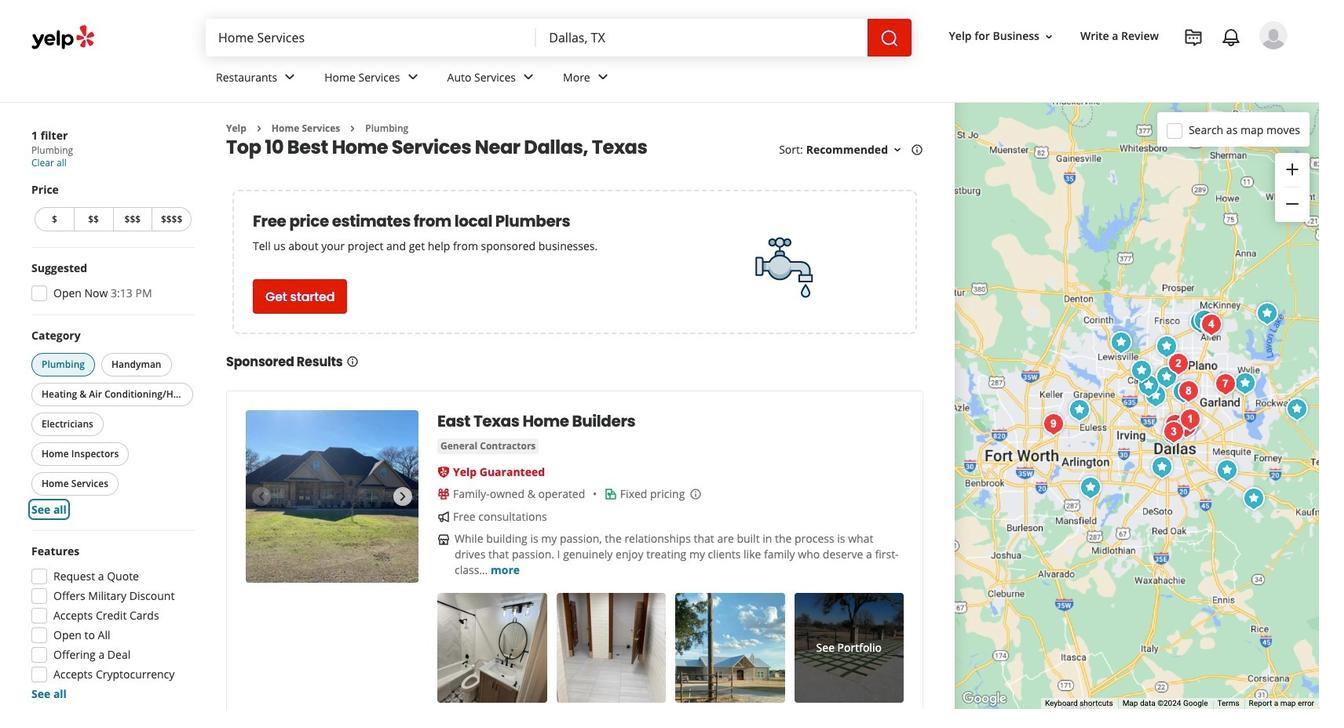 Task type: locate. For each thing, give the bounding box(es) containing it.
lobos service image
[[1075, 472, 1106, 504]]

1 horizontal spatial 16 chevron down v2 image
[[1043, 30, 1055, 43]]

2 horizontal spatial 24 chevron down v2 image
[[593, 68, 612, 87]]

rescue air and plumbing image
[[1173, 376, 1204, 407]]

1 16 chevron right v2 image from the left
[[253, 122, 265, 135]]

modern paint solutions image
[[1105, 327, 1137, 358]]

1 horizontal spatial 24 chevron down v2 image
[[519, 68, 538, 87]]

1 none field from the left
[[206, 19, 536, 57]]

address, neighborhood, city, state or zip search field
[[536, 19, 867, 57]]

drain doctor image
[[1210, 369, 1241, 400]]

zoom out image
[[1283, 195, 1302, 214]]

24 chevron down v2 image
[[403, 68, 422, 87], [519, 68, 538, 87], [593, 68, 612, 87]]

search image
[[880, 29, 899, 48]]

chacon's construction & handyman service image
[[1211, 455, 1243, 486]]

0 vertical spatial 16 chevron down v2 image
[[1043, 30, 1055, 43]]

0 horizontal spatial 16 chevron right v2 image
[[253, 122, 265, 135]]

o'bryan plumbing services image
[[1196, 309, 1227, 340]]

None field
[[206, 19, 536, 57], [536, 19, 867, 57]]

previous image
[[252, 488, 271, 507]]

google image
[[959, 689, 1010, 710]]

0 horizontal spatial 16 chevron down v2 image
[[891, 144, 904, 156]]

info icon image
[[690, 488, 702, 501], [690, 488, 702, 501]]

eduardo's construction image
[[1146, 452, 1178, 483]]

2 24 chevron down v2 image from the left
[[519, 68, 538, 87]]

free price estimates from local plumbers image
[[747, 229, 826, 307]]

3 24 chevron down v2 image from the left
[[593, 68, 612, 87]]

right choice property services image
[[1064, 395, 1095, 426]]

1 vertical spatial 16 chevron down v2 image
[[891, 144, 904, 156]]

millionaire image
[[1038, 409, 1069, 440]]

augerpros plumbing and drain image
[[1195, 310, 1226, 341]]

0 horizontal spatial 24 chevron down v2 image
[[403, 68, 422, 87]]

iconyelpguaranteedbadgesmall image
[[437, 467, 450, 479], [437, 467, 450, 479]]

none field "address, neighborhood, city, state or zip"
[[536, 19, 867, 57]]

alc remodel image
[[1151, 362, 1182, 393]]

16 chevron down v2 image
[[1043, 30, 1055, 43], [891, 144, 904, 156]]

16 chevron right v2 image
[[253, 122, 265, 135], [346, 122, 359, 135]]

next image
[[393, 488, 412, 507]]

zoom in image
[[1283, 160, 1302, 179]]

summit home solutions image
[[1185, 307, 1216, 338]]

generic n. image
[[1259, 21, 1288, 49]]

squarehaus image
[[1167, 376, 1199, 408]]

group
[[1275, 153, 1310, 222], [31, 182, 195, 235], [27, 261, 195, 306], [28, 328, 196, 518], [27, 544, 195, 703]]

None search field
[[206, 19, 911, 57]]

east texas home builders image
[[1238, 483, 1270, 515]]

16 bizhouse v2 image
[[437, 534, 450, 547]]

rps remodeling and painting solutions image
[[1140, 380, 1171, 412]]

none field things to do, nail salons, plumbers
[[206, 19, 536, 57]]

things to do, nail salons, plumbers search field
[[206, 19, 536, 57]]

2 none field from the left
[[536, 19, 867, 57]]

east texas home builders image
[[246, 411, 418, 584]]

ap home construction image
[[1157, 419, 1189, 450]]

1 horizontal spatial 16 chevron right v2 image
[[346, 122, 359, 135]]

bettermost construction & restoration image
[[1281, 394, 1313, 425]]

gc painting & renovation image
[[1251, 298, 1283, 329]]



Task type: describe. For each thing, give the bounding box(es) containing it.
16 family owned v2 image
[[437, 489, 450, 501]]

24 chevron down v2 image
[[280, 68, 299, 87]]

one source plumbing image
[[1160, 409, 1191, 441]]

jacob carter llc image
[[1133, 370, 1164, 402]]

2 16 chevron right v2 image from the left
[[346, 122, 359, 135]]

16 fixed pricing v2 image
[[604, 489, 617, 501]]

all in 1 handyman image
[[1151, 331, 1182, 362]]

notifications image
[[1222, 28, 1240, 47]]

16 info v2 image
[[911, 144, 923, 156]]

16 chevron down v2 image inside the user actions element
[[1043, 30, 1055, 43]]

bee prestigious plumbing image
[[1163, 348, 1194, 380]]

anchor plumbing image
[[1158, 417, 1189, 448]]

16 info v2 image
[[346, 356, 358, 368]]

business categories element
[[203, 57, 1288, 102]]

user actions element
[[936, 20, 1310, 116]]

ap restoration image
[[1189, 305, 1220, 336]]

slideshow element
[[246, 411, 418, 584]]

16 bullhorn v2 image
[[437, 511, 450, 524]]

projects image
[[1184, 28, 1203, 47]]

top flight handyman dallas image
[[1171, 411, 1202, 442]]

1 24 chevron down v2 image from the left
[[403, 68, 422, 87]]

map region
[[955, 103, 1319, 710]]

mr quickfix image
[[1175, 404, 1206, 435]]

beautiful building image
[[1230, 368, 1261, 399]]

mcs dfw home remodeling image
[[1126, 355, 1157, 387]]



Task type: vqa. For each thing, say whether or not it's contained in the screenshot.
I
no



